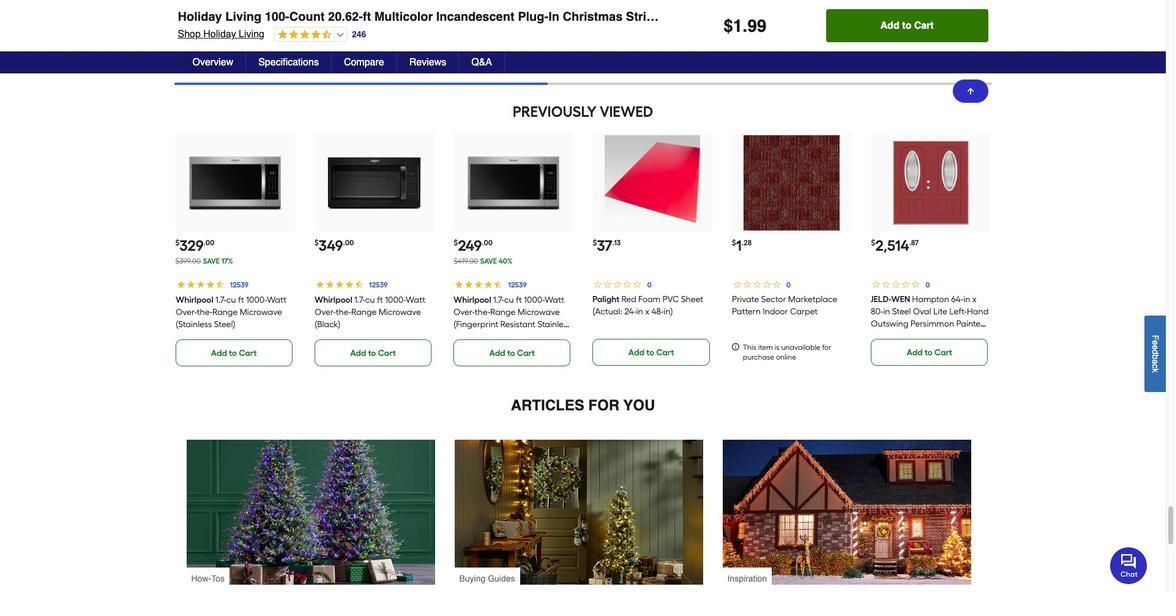 Task type: describe. For each thing, give the bounding box(es) containing it.
cart inside outdoor extension cord 40-ft 16 / 3-prong outdoor sjtw light duty general extension cord add to cart
[[239, 49, 257, 60]]

red foam pvc sheet (actual: 24-in x 48-in)
[[593, 294, 704, 317]]

2 e from the top
[[1151, 345, 1160, 350]]

how-tos link
[[186, 440, 435, 585]]

buying
[[459, 574, 486, 584]]

to inside outdoor extension cord 40-ft 16 / 3-prong outdoor sjtw light duty general extension cord add to cart
[[229, 49, 237, 60]]

add to cart link for list item containing outdoor extension cord 40-ft 16 / 3-prong outdoor sjtw light duty general extension cord
[[175, 41, 292, 68]]

1 list item
[[732, 134, 851, 366]]

outdoor inside 8-ft 16 / 3-prong outdoor sjtw light duty general extension cord
[[732, 8, 765, 19]]

mini
[[517, 8, 533, 19]]

$ 249 .00
[[454, 237, 493, 254]]

steel) inside 1.7-cu ft 1000-watt over-the-range microwave (fingerprint resistant stainless steel)
[[454, 332, 475, 342]]

37
[[597, 237, 612, 254]]

incandescent inside string-a-long 100-count 20.6-ft blue incandescent plug-in christmas string lights add to cart
[[360, 8, 413, 19]]

arrow up image
[[965, 86, 975, 96]]

christmas inside string-a-long 100-count 20.6-ft blue incandescent plug-in christmas string lights add to cart
[[343, 21, 383, 31]]

48-
[[652, 307, 664, 317]]

20.6- for string-a-long 100-count 20.6-ft blue incandescent plug-in christmas string lights
[[314, 8, 333, 19]]

steel
[[892, 307, 911, 317]]

cart inside 349 list item
[[378, 348, 396, 359]]

to inside 349 list item
[[368, 348, 376, 359]]

door
[[957, 331, 976, 341]]

light for outdoor extension cord 40-ft 16 / 3-prong outdoor sjtw light duty general extension cord add to cart
[[229, 21, 248, 31]]

(stainless
[[175, 319, 212, 330]]

private sector marketplace pattern indoor carpet
[[732, 294, 837, 317]]

compare
[[344, 57, 384, 68]]

q&a button
[[459, 51, 505, 73]]

prong for outdoor extension cords 15-ft 16 / 3-prong outdoor sjtw light duty general extension cord
[[937, 8, 960, 19]]

extension up add to cart button
[[940, 0, 977, 7]]

extension up 4.5 stars image
[[244, 0, 281, 7]]

indoor
[[763, 307, 788, 317]]

marketplace
[[788, 294, 837, 305]]

a- for green
[[631, 0, 639, 7]]

jeld-wen hampton 64-in x 80-in steel oval lite left-hand outswing persimmon painted prehung double front door insulating core image
[[883, 135, 979, 231]]

is
[[775, 343, 780, 352]]

sector
[[761, 294, 786, 305]]

349
[[319, 237, 343, 254]]

microwave for 249
[[518, 307, 560, 318]]

overview button
[[180, 51, 246, 73]]

plug- inside string-a-long 100-count 20.6-ft blue incandescent plug-in christmas string lights add to cart
[[314, 21, 334, 31]]

hand
[[967, 307, 989, 317]]

cord inside 8-ft 16 / 3-prong outdoor sjtw light duty general extension cord
[[804, 21, 824, 31]]

constant
[[454, 8, 490, 19]]

$ 2,514 .87
[[871, 237, 919, 254]]

.87
[[909, 239, 919, 247]]

f e e d b a c k
[[1151, 335, 1160, 373]]

lights inside string-a-long 100-count 20.6-ft blue incandescent plug-in christmas string lights add to cart
[[314, 33, 338, 43]]

holiday living 100-count 20.62-ft multicolor incandescent plug-in christmas string lights
[[178, 10, 701, 24]]

add inside 329 "list item"
[[211, 348, 227, 359]]

4.5 stars image
[[275, 29, 332, 41]]

(fingerprint
[[454, 319, 498, 330]]

string- for blue
[[327, 0, 353, 7]]

$ for 349
[[314, 239, 319, 247]]

string- for green
[[606, 0, 631, 7]]

3- inside 8-ft 16 / 3-prong outdoor sjtw light duty general extension cord
[[796, 0, 804, 7]]

.00 for 349
[[343, 239, 354, 247]]

white
[[492, 8, 515, 19]]

whirlpool 1.7-cu ft 1000-watt over-the-range microwave (fingerprint resistant stainless steel) image
[[466, 135, 561, 231]]

tos
[[211, 574, 225, 584]]

.
[[743, 16, 747, 35]]

1 for .28
[[736, 237, 742, 254]]

the- for 349
[[336, 307, 351, 318]]

count inside string-a-long 100-count 20.6-ft green incandescent plug-in christmas string lights add to cart
[[677, 0, 701, 7]]

sjtw inside 8-ft 16 / 3-prong outdoor sjtw light duty general extension cord
[[767, 8, 783, 19]]

ft inside outdoor extension cords 15-ft 16 / 3-prong outdoor sjtw light duty general extension cord
[[907, 8, 913, 19]]

sheet
[[681, 294, 704, 305]]

ft inside string-a-long 100-count 20.6-ft blue incandescent plug-in christmas string lights add to cart
[[333, 8, 339, 19]]

home with icicle lights, christmas trees, wreath, reindeer. image
[[722, 440, 971, 585]]

to inside string-a-long 100-count 20.6-ft blue incandescent plug-in christmas string lights add to cart
[[368, 49, 376, 60]]

string-a-long 100-count 20.6-ft blue incandescent plug-in christmas string lights add to cart
[[314, 0, 423, 60]]

1 for .
[[733, 16, 743, 35]]

99
[[747, 16, 766, 35]]

.28
[[742, 239, 752, 247]]

add to cart link for list item containing 300-count constant white mini incandescent plug-in christmas icicle lights
[[454, 41, 571, 68]]

20.62-
[[328, 10, 363, 24]]

add inside 300-count constant white mini incandescent plug-in christmas icicle lights add to cart
[[489, 49, 505, 60]]

to inside 37 list item
[[646, 348, 654, 358]]

a
[[1151, 359, 1160, 364]]

light inside 8-ft 16 / 3-prong outdoor sjtw light duty general extension cord
[[785, 8, 805, 19]]

add to cart link for 329 "list item"
[[175, 340, 292, 366]]

for
[[822, 343, 831, 352]]

cart inside 2,514 "list item"
[[934, 348, 952, 358]]

palight
[[593, 294, 620, 305]]

$ for 329
[[175, 239, 180, 247]]

add down add to cart button
[[907, 49, 923, 60]]

40-
[[197, 8, 209, 19]]

extension up overview button
[[209, 33, 246, 43]]

whirlpool 1.7-cu ft 1000-watt over-the-range microwave (stainless steel) image
[[187, 135, 283, 231]]

how-
[[191, 574, 211, 584]]

lights inside string-a-long 100-count 20.6-ft green incandescent plug-in christmas string lights add to cart
[[593, 33, 616, 43]]

0 horizontal spatial 100-
[[265, 10, 289, 24]]

this
[[743, 343, 756, 352]]

this item is unavailable for purchase online
[[743, 343, 831, 362]]

$ 1 .28
[[732, 237, 752, 254]]

37 list item
[[593, 134, 712, 366]]

40%
[[499, 257, 513, 266]]

1.7-cu ft 1000-watt over-the-range microwave (black)
[[314, 295, 425, 330]]

item
[[758, 343, 773, 352]]

extension inside 8-ft 16 / 3-prong outdoor sjtw light duty general extension cord
[[765, 21, 802, 31]]

add inside button
[[880, 20, 899, 31]]

2,514
[[875, 237, 909, 254]]

15-
[[896, 8, 907, 19]]

specifications
[[258, 57, 319, 68]]

add to cart for 2,514 "list item"
[[907, 348, 952, 358]]

shop
[[178, 29, 201, 40]]

q&a
[[471, 57, 492, 68]]

buying guides
[[459, 574, 515, 584]]

plug- inside string-a-long 100-count 20.6-ft green incandescent plug-in christmas string lights add to cart
[[593, 21, 613, 31]]

1 horizontal spatial string
[[626, 10, 661, 24]]

resistant
[[500, 319, 535, 330]]

cart inside 300-count constant white mini incandescent plug-in christmas icicle lights add to cart
[[517, 49, 535, 60]]

249 list item
[[454, 134, 573, 366]]

add inside outdoor extension cord 40-ft 16 / 3-prong outdoor sjtw light duty general extension cord add to cart
[[211, 49, 227, 60]]

cu for 329
[[226, 295, 236, 305]]

0 vertical spatial living
[[225, 10, 261, 24]]

outdoor extension cords 15-ft 16 / 3-prong outdoor sjtw light duty general extension cord
[[871, 0, 977, 43]]

guides
[[488, 574, 515, 584]]

to inside 300-count constant white mini incandescent plug-in christmas icicle lights add to cart
[[507, 49, 515, 60]]

3- for outdoor extension cord 40-ft 16 / 3-prong outdoor sjtw light duty general extension cord add to cart
[[233, 8, 240, 19]]

pvc
[[663, 294, 679, 305]]

over- for 329
[[175, 307, 197, 318]]

steel) inside 1.7-cu ft 1000-watt over-the-range microwave (stainless steel)
[[214, 319, 235, 330]]

jeld-wen
[[871, 294, 910, 305]]

unavailable
[[781, 343, 820, 352]]

incandescent inside string-a-long 100-count 20.6-ft green incandescent plug-in christmas string lights add to cart
[[646, 8, 699, 19]]

16 inside 8-ft 16 / 3-prong outdoor sjtw light duty general extension cord
[[781, 0, 789, 7]]

duty for outdoor extension cord 40-ft 16 / 3-prong outdoor sjtw light duty general extension cord add to cart
[[251, 21, 269, 31]]

persimmon
[[911, 319, 954, 329]]

string for string-a-long 100-count 20.6-ft green incandescent plug-in christmas string lights
[[664, 21, 687, 31]]

ft inside 8-ft 16 / 3-prong outdoor sjtw light duty general extension cord
[[773, 0, 779, 7]]

1 vertical spatial holiday
[[203, 29, 236, 40]]

1.7- for 349
[[354, 295, 365, 305]]

24-
[[625, 307, 637, 317]]

count inside 300-count constant white mini incandescent plug-in christmas icicle lights add to cart
[[528, 0, 552, 7]]

sjtw for outdoor extension cord 40-ft 16 / 3-prong outdoor sjtw light duty general extension cord add to cart
[[210, 21, 227, 31]]

microwave for 329
[[239, 307, 282, 318]]

64-
[[951, 294, 964, 305]]

ft inside 1.7-cu ft 1000-watt over-the-range microwave (stainless steel)
[[238, 295, 244, 305]]

previously viewed
[[513, 103, 653, 120]]

17%
[[221, 257, 233, 266]]

add inside 249 list item
[[489, 348, 505, 359]]

ft inside 1.7-cu ft 1000-watt over-the-range microwave (fingerprint resistant stainless steel)
[[516, 295, 522, 305]]

ft inside string-a-long 100-count 20.6-ft green incandescent plug-in christmas string lights add to cart
[[612, 8, 618, 19]]

300-
[[510, 0, 528, 7]]

list item containing outdoor extension cord 40-ft 16 / 3-prong outdoor sjtw light duty general extension cord
[[175, 0, 295, 68]]

249
[[458, 237, 482, 254]]

purchase
[[743, 353, 774, 362]]

add inside 37 list item
[[628, 348, 644, 358]]

to inside 249 list item
[[507, 348, 515, 359]]

add to cart inside button
[[880, 20, 934, 31]]

$419.00 save 40%
[[454, 257, 513, 266]]

$399.00
[[175, 257, 201, 266]]

watt for 249
[[545, 295, 564, 305]]

x inside red foam pvc sheet (actual: 24-in x 48-in)
[[645, 307, 650, 317]]

multicolor
[[374, 10, 433, 24]]

private
[[732, 294, 759, 305]]

to inside 329 "list item"
[[229, 348, 237, 359]]

general for outdoor extension cords 15-ft 16 / 3-prong outdoor sjtw light duty general extension cord
[[871, 33, 902, 43]]

8-ft 16 / 3-prong outdoor sjtw light duty general extension cord
[[732, 0, 827, 31]]

1.7-cu ft 1000-watt over-the-range microwave (fingerprint resistant stainless steel)
[[454, 295, 571, 342]]

add inside 349 list item
[[350, 348, 366, 359]]

300-count constant white mini incandescent plug-in christmas icicle lights add to cart
[[454, 0, 552, 60]]

general inside 8-ft 16 / 3-prong outdoor sjtw light duty general extension cord
[[732, 21, 763, 31]]

$ 1 . 99
[[724, 16, 766, 35]]

general for outdoor extension cord 40-ft 16 / 3-prong outdoor sjtw light duty general extension cord add to cart
[[175, 33, 207, 43]]

add inside string-a-long 100-count 20.6-ft green incandescent plug-in christmas string lights add to cart
[[628, 49, 644, 60]]

cart inside string-a-long 100-count 20.6-ft blue incandescent plug-in christmas string lights add to cart
[[378, 49, 396, 60]]

outdoor extension cord 40-ft 16 / 3-prong outdoor sjtw light duty general extension cord add to cart
[[175, 0, 281, 60]]

you
[[623, 397, 655, 414]]

cart inside 249 list item
[[517, 348, 535, 359]]

count inside string-a-long 100-count 20.6-ft blue incandescent plug-in christmas string lights add to cart
[[399, 0, 423, 7]]

$ 349 .00
[[314, 237, 354, 254]]

cart inside 37 list item
[[656, 348, 674, 358]]

to inside 2,514 "list item"
[[925, 348, 933, 358]]

for
[[588, 397, 619, 414]]



Task type: vqa. For each thing, say whether or not it's contained in the screenshot.
rightmost 20.6-
yes



Task type: locate. For each thing, give the bounding box(es) containing it.
previously viewed heading
[[174, 100, 992, 124]]

whirlpool up (fingerprint
[[454, 295, 491, 305]]

1 a- from the left
[[353, 0, 361, 7]]

add to cart link down 246
[[314, 41, 432, 68]]

1 1.7- from the left
[[215, 295, 226, 305]]

oval
[[913, 307, 931, 317]]

add to cart down 1.7-cu ft 1000-watt over-the-range microwave (stainless steel)
[[211, 348, 257, 359]]

1 the- from the left
[[197, 307, 212, 318]]

lite
[[933, 307, 947, 317]]

2 list item from the left
[[314, 0, 434, 68]]

buying guides link
[[454, 440, 703, 585]]

1 horizontal spatial .00
[[343, 239, 354, 247]]

cu
[[226, 295, 236, 305], [365, 295, 375, 305], [504, 295, 514, 305]]

1 horizontal spatial 16
[[781, 0, 789, 7]]

1000- inside 1.7-cu ft 1000-watt over-the-range microwave (black)
[[385, 295, 406, 305]]

add to cart link down the persimmon on the right
[[871, 339, 988, 366]]

2 horizontal spatial 1.7-
[[493, 295, 504, 305]]

f
[[1151, 335, 1160, 340]]

in)
[[664, 307, 673, 317]]

1 horizontal spatial long
[[639, 0, 659, 7]]

.00
[[204, 239, 214, 247], [343, 239, 354, 247], [482, 239, 493, 247]]

cord
[[175, 8, 195, 19], [804, 21, 824, 31], [248, 33, 267, 43], [943, 33, 963, 43]]

add down 24-
[[628, 348, 644, 358]]

watt for 329
[[267, 295, 286, 305]]

16 for outdoor extension cord 40-ft 16 / 3-prong outdoor sjtw light duty general extension cord add to cart
[[218, 8, 225, 19]]

watt inside 1.7-cu ft 1000-watt over-the-range microwave (stainless steel)
[[267, 295, 286, 305]]

/ for outdoor extension cord 40-ft 16 / 3-prong outdoor sjtw light duty general extension cord add to cart
[[227, 8, 231, 19]]

add to cart down resistant
[[489, 348, 535, 359]]

k
[[1151, 368, 1160, 373]]

over- up (fingerprint
[[454, 307, 475, 318]]

e up b at right
[[1151, 345, 1160, 350]]

3 watt from the left
[[545, 295, 564, 305]]

0 horizontal spatial 1000-
[[246, 295, 267, 305]]

whirlpool inside 349 list item
[[314, 295, 352, 305]]

plug- inside 300-count constant white mini incandescent plug-in christmas icicle lights add to cart
[[508, 21, 528, 31]]

16 right 8-
[[781, 0, 789, 7]]

0 horizontal spatial range
[[212, 307, 237, 318]]

in inside 300-count constant white mini incandescent plug-in christmas icicle lights add to cart
[[528, 21, 535, 31]]

sjtw down 8-
[[767, 8, 783, 19]]

long
[[361, 0, 381, 7], [639, 0, 659, 7]]

1 horizontal spatial general
[[732, 21, 763, 31]]

long inside string-a-long 100-count 20.6-ft blue incandescent plug-in christmas string lights add to cart
[[361, 0, 381, 7]]

previously
[[513, 103, 596, 120]]

1 horizontal spatial the-
[[336, 307, 351, 318]]

prong right 15-
[[937, 8, 960, 19]]

string- up the green at the top
[[606, 0, 631, 7]]

0 horizontal spatial 1.7-
[[215, 295, 226, 305]]

1 range from the left
[[212, 307, 237, 318]]

$ inside "$ 2,514 .87"
[[871, 239, 875, 247]]

add to cart link inside 2,514 "list item"
[[871, 339, 988, 366]]

add down shop holiday living
[[211, 49, 227, 60]]

over- for 349
[[314, 307, 336, 318]]

3- right 15-
[[930, 8, 937, 19]]

/ right 8-
[[791, 0, 794, 7]]

cart inside 329 "list item"
[[239, 348, 257, 359]]

general inside outdoor extension cord 40-ft 16 / 3-prong outdoor sjtw light duty general extension cord add to cart
[[175, 33, 207, 43]]

2 microwave from the left
[[379, 307, 421, 318]]

$ inside $ 329 .00
[[175, 239, 180, 247]]

add down the green at the top
[[628, 49, 644, 60]]

save for 329
[[203, 257, 220, 266]]

over- up (stainless on the bottom of page
[[175, 307, 197, 318]]

add to cart link down resistant
[[454, 340, 571, 366]]

0 horizontal spatial general
[[175, 33, 207, 43]]

list item containing string-a-long 100-count 20.6-ft green incandescent plug-in christmas string lights
[[593, 0, 712, 68]]

1 horizontal spatial in
[[883, 307, 890, 317]]

to inside string-a-long 100-count 20.6-ft green incandescent plug-in christmas string lights add to cart
[[646, 49, 654, 60]]

sjtw right shop
[[210, 21, 227, 31]]

1 horizontal spatial steel)
[[454, 332, 475, 342]]

0 horizontal spatial duty
[[251, 21, 269, 31]]

list item containing 8-ft 16 / 3-prong outdoor sjtw light duty general extension cord
[[732, 0, 851, 68]]

add to cart link
[[175, 41, 292, 68], [314, 41, 432, 68], [454, 41, 571, 68], [593, 41, 710, 68], [732, 41, 849, 68], [871, 41, 988, 68], [593, 339, 710, 366], [871, 339, 988, 366], [175, 340, 292, 366], [314, 340, 432, 366], [454, 340, 571, 366]]

hampton 64-in x 80-in steel oval lite left-hand outswing persimmon painted prehung double front door insulating core
[[871, 294, 989, 354]]

1 horizontal spatial save
[[480, 257, 497, 266]]

list item
[[175, 0, 295, 68], [314, 0, 434, 68], [454, 0, 573, 68], [593, 0, 712, 68], [732, 0, 851, 68], [871, 0, 991, 68]]

1 vertical spatial 1
[[736, 237, 742, 254]]

microwave for 349
[[379, 307, 421, 318]]

chat invite button image
[[1110, 547, 1148, 584]]

1 horizontal spatial string-
[[606, 0, 631, 7]]

ft inside 1.7-cu ft 1000-watt over-the-range microwave (black)
[[377, 295, 383, 305]]

a- up the green at the top
[[631, 0, 639, 7]]

add to cart down 1.7-cu ft 1000-watt over-the-range microwave (black)
[[350, 348, 396, 359]]

add down 'icicle'
[[489, 49, 505, 60]]

1 string- from the left
[[327, 0, 353, 7]]

whirlpool up (black)
[[314, 295, 352, 305]]

x inside hampton 64-in x 80-in steel oval lite left-hand outswing persimmon painted prehung double front door insulating core
[[972, 294, 977, 305]]

16 right 15-
[[915, 8, 922, 19]]

add down cords in the top right of the page
[[880, 20, 899, 31]]

long for blue
[[361, 0, 381, 7]]

extension down 15-
[[904, 33, 941, 43]]

list item containing outdoor extension cords 15-ft 16 / 3-prong outdoor sjtw light duty general extension cord
[[871, 0, 991, 68]]

3- inside outdoor extension cord 40-ft 16 / 3-prong outdoor sjtw light duty general extension cord add to cart
[[233, 8, 240, 19]]

1 horizontal spatial light
[[785, 8, 805, 19]]

cart inside button
[[914, 20, 934, 31]]

$ for 249
[[454, 239, 458, 247]]

blue
[[341, 8, 358, 19]]

b
[[1151, 355, 1160, 359]]

microwave inside 1.7-cu ft 1000-watt over-the-range microwave (black)
[[379, 307, 421, 318]]

2 horizontal spatial over-
[[454, 307, 475, 318]]

in down foam
[[637, 307, 643, 317]]

2 range from the left
[[351, 307, 377, 318]]

0 horizontal spatial .00
[[204, 239, 214, 247]]

long up 20.62-
[[361, 0, 381, 7]]

to
[[902, 20, 911, 31], [229, 49, 237, 60], [368, 49, 376, 60], [507, 49, 515, 60], [646, 49, 654, 60], [785, 49, 793, 60], [925, 49, 933, 60], [646, 348, 654, 358], [925, 348, 933, 358], [229, 348, 237, 359], [368, 348, 376, 359], [507, 348, 515, 359]]

1.7- for 329
[[215, 295, 226, 305]]

1 horizontal spatial whirlpool
[[314, 295, 352, 305]]

christmas inside 300-count constant white mini incandescent plug-in christmas icicle lights add to cart
[[454, 33, 494, 43]]

save inside 249 list item
[[480, 257, 497, 266]]

left-
[[949, 307, 967, 317]]

20.6- inside string-a-long 100-count 20.6-ft blue incandescent plug-in christmas string lights add to cart
[[314, 8, 333, 19]]

add to cart link for list item containing string-a-long 100-count 20.6-ft blue incandescent plug-in christmas string lights
[[314, 41, 432, 68]]

1 horizontal spatial range
[[351, 307, 377, 318]]

3 over- from the left
[[454, 307, 475, 318]]

cu for 249
[[504, 295, 514, 305]]

1 horizontal spatial /
[[791, 0, 794, 7]]

string-a-long 100-count 20.6-ft blue incandescent plug-in christmas string lights link
[[314, 0, 434, 43], [314, 0, 423, 43]]

foam
[[639, 294, 661, 305]]

f e e d b a c k button
[[1144, 316, 1166, 392]]

front
[[936, 331, 955, 341]]

1 horizontal spatial 100-
[[383, 0, 399, 7]]

incandescent up 246
[[360, 8, 413, 19]]

2 horizontal spatial cu
[[504, 295, 514, 305]]

2 over- from the left
[[314, 307, 336, 318]]

palight red foam pvc sheet (actual: 24-in x 48-in) image
[[605, 135, 700, 231]]

3 .00 from the left
[[482, 239, 493, 247]]

80-
[[871, 307, 883, 317]]

prong inside outdoor extension cords 15-ft 16 / 3-prong outdoor sjtw light duty general extension cord
[[937, 8, 960, 19]]

a- for blue
[[353, 0, 361, 7]]

6 list item from the left
[[871, 0, 991, 68]]

cord inside outdoor extension cords 15-ft 16 / 3-prong outdoor sjtw light duty general extension cord
[[943, 33, 963, 43]]

cart inside string-a-long 100-count 20.6-ft green incandescent plug-in christmas string lights add to cart
[[656, 49, 674, 60]]

long for green
[[639, 0, 659, 7]]

(actual:
[[593, 307, 623, 317]]

add to cart link for 249 list item
[[454, 340, 571, 366]]

0 vertical spatial x
[[972, 294, 977, 305]]

2 horizontal spatial 1000-
[[524, 295, 545, 305]]

insulating
[[871, 343, 909, 354]]

add to cart down "48-"
[[628, 348, 674, 358]]

3 microwave from the left
[[518, 307, 560, 318]]

long up the green at the top
[[639, 0, 659, 7]]

add
[[880, 20, 899, 31], [211, 49, 227, 60], [350, 49, 366, 60], [489, 49, 505, 60], [628, 49, 644, 60], [768, 49, 784, 60], [907, 49, 923, 60], [628, 348, 644, 358], [907, 348, 923, 358], [211, 348, 227, 359], [350, 348, 366, 359], [489, 348, 505, 359]]

ft inside outdoor extension cord 40-ft 16 / 3-prong outdoor sjtw light duty general extension cord add to cart
[[209, 8, 215, 19]]

in inside string-a-long 100-count 20.6-ft green incandescent plug-in christmas string lights add to cart
[[613, 21, 620, 31]]

cords
[[871, 8, 894, 19]]

1 horizontal spatial 3-
[[796, 0, 804, 7]]

articles for you
[[511, 397, 655, 414]]

to inside button
[[902, 20, 911, 31]]

16 for outdoor extension cords 15-ft 16 / 3-prong outdoor sjtw light duty general extension cord
[[915, 8, 922, 19]]

add to cart link for 37 list item
[[593, 339, 710, 366]]

0 horizontal spatial string-
[[327, 0, 353, 7]]

the- up (black)
[[336, 307, 351, 318]]

duty inside outdoor extension cord 40-ft 16 / 3-prong outdoor sjtw light duty general extension cord add to cart
[[251, 21, 269, 31]]

2 horizontal spatial whirlpool
[[454, 295, 491, 305]]

incandescent right the green at the top
[[646, 8, 699, 19]]

2 1000- from the left
[[385, 295, 406, 305]]

string-
[[327, 0, 353, 7], [606, 0, 631, 7]]

0 horizontal spatial save
[[203, 257, 220, 266]]

1
[[733, 16, 743, 35], [736, 237, 742, 254]]

2 1.7- from the left
[[354, 295, 365, 305]]

0 horizontal spatial in
[[637, 307, 643, 317]]

2,514 list item
[[871, 134, 991, 366]]

the- inside 1.7-cu ft 1000-watt over-the-range microwave (black)
[[336, 307, 351, 318]]

jeld-
[[871, 294, 891, 305]]

3 list item from the left
[[454, 0, 573, 68]]

string- inside string-a-long 100-count 20.6-ft green incandescent plug-in christmas string lights add to cart
[[606, 0, 631, 7]]

the- up (fingerprint
[[475, 307, 490, 318]]

cu inside 1.7-cu ft 1000-watt over-the-range microwave (fingerprint resistant stainless steel)
[[504, 295, 514, 305]]

in up left-
[[964, 294, 970, 305]]

2 save from the left
[[480, 257, 497, 266]]

hampton
[[912, 294, 949, 305]]

0 vertical spatial 1
[[733, 16, 743, 35]]

1 horizontal spatial microwave
[[379, 307, 421, 318]]

add to cart
[[880, 20, 934, 31], [768, 49, 813, 60], [907, 49, 952, 60], [628, 348, 674, 358], [907, 348, 952, 358], [211, 348, 257, 359], [350, 348, 396, 359], [489, 348, 535, 359]]

2 horizontal spatial the-
[[475, 307, 490, 318]]

add to cart down outdoor extension cords 15-ft 16 / 3-prong outdoor sjtw light duty general extension cord
[[907, 49, 952, 60]]

living up specifications on the top left of the page
[[239, 29, 264, 40]]

0 horizontal spatial prong
[[240, 8, 263, 19]]

the- up (stainless on the bottom of page
[[197, 307, 212, 318]]

2 watt from the left
[[406, 295, 425, 305]]

2 horizontal spatial light
[[924, 21, 944, 31]]

inspiration link
[[722, 440, 971, 585]]

0 horizontal spatial x
[[645, 307, 650, 317]]

add to cart for list item containing 8-ft 16 / 3-prong outdoor sjtw light duty general extension cord
[[768, 49, 813, 60]]

0 horizontal spatial microwave
[[239, 307, 282, 318]]

sjtw inside outdoor extension cord 40-ft 16 / 3-prong outdoor sjtw light duty general extension cord add to cart
[[210, 21, 227, 31]]

3 1.7- from the left
[[493, 295, 504, 305]]

undefined private sector marketplace pattern indoor carpet image
[[744, 135, 839, 231]]

in inside red foam pvc sheet (actual: 24-in x 48-in)
[[637, 307, 643, 317]]

16
[[781, 0, 789, 7], [218, 8, 225, 19], [915, 8, 922, 19]]

over- inside 1.7-cu ft 1000-watt over-the-range microwave (fingerprint resistant stainless steel)
[[454, 307, 475, 318]]

.00 inside $ 349 .00
[[343, 239, 354, 247]]

1 up private
[[736, 237, 742, 254]]

2 horizontal spatial 3-
[[930, 8, 937, 19]]

20.6- left the green at the top
[[593, 8, 612, 19]]

cu for 349
[[365, 295, 375, 305]]

1.7- inside 1.7-cu ft 1000-watt over-the-range microwave (stainless steel)
[[215, 295, 226, 305]]

1000-
[[246, 295, 267, 305], [385, 295, 406, 305], [524, 295, 545, 305]]

whirlpool for 249
[[454, 295, 491, 305]]

a- inside string-a-long 100-count 20.6-ft green incandescent plug-in christmas string lights add to cart
[[631, 0, 639, 7]]

a- up blue
[[353, 0, 361, 7]]

add to cart link for 2,514 "list item"
[[871, 339, 988, 366]]

$ for 37
[[593, 239, 597, 247]]

whirlpool inside 249 list item
[[454, 295, 491, 305]]

1 horizontal spatial a-
[[631, 0, 639, 7]]

add down double
[[907, 348, 923, 358]]

painted
[[956, 319, 986, 329]]

2 horizontal spatial prong
[[937, 8, 960, 19]]

sjtw down 15-
[[906, 21, 922, 31]]

2 horizontal spatial watt
[[545, 295, 564, 305]]

1.7- inside 1.7-cu ft 1000-watt over-the-range microwave (fingerprint resistant stainless steel)
[[493, 295, 504, 305]]

1000- inside 1.7-cu ft 1000-watt over-the-range microwave (stainless steel)
[[246, 295, 267, 305]]

2 horizontal spatial range
[[490, 307, 516, 318]]

/ up shop holiday living
[[227, 8, 231, 19]]

2 long from the left
[[639, 0, 659, 7]]

add to cart for list item containing outdoor extension cords 15-ft 16 / 3-prong outdoor sjtw light duty general extension cord
[[907, 49, 952, 60]]

0 horizontal spatial cu
[[226, 295, 236, 305]]

329 list item
[[175, 134, 295, 366]]

2 horizontal spatial microwave
[[518, 307, 560, 318]]

add to cart for 249 list item
[[489, 348, 535, 359]]

1 horizontal spatial sjtw
[[767, 8, 783, 19]]

cu inside 1.7-cu ft 1000-watt over-the-range microwave (black)
[[365, 295, 375, 305]]

online
[[776, 353, 796, 362]]

add inside string-a-long 100-count 20.6-ft blue incandescent plug-in christmas string lights add to cart
[[350, 49, 366, 60]]

2 horizontal spatial duty
[[946, 21, 965, 31]]

2 a- from the left
[[631, 0, 639, 7]]

watt inside 1.7-cu ft 1000-watt over-the-range microwave (black)
[[406, 295, 425, 305]]

2 the- from the left
[[336, 307, 351, 318]]

0 horizontal spatial 16
[[218, 8, 225, 19]]

2 horizontal spatial 16
[[915, 8, 922, 19]]

2 20.6- from the left
[[593, 8, 612, 19]]

the- inside 1.7-cu ft 1000-watt over-the-range microwave (fingerprint resistant stainless steel)
[[475, 307, 490, 318]]

1 microwave from the left
[[239, 307, 282, 318]]

in inside string-a-long 100-count 20.6-ft blue incandescent plug-in christmas string lights add to cart
[[334, 21, 341, 31]]

the- for 249
[[475, 307, 490, 318]]

0 horizontal spatial long
[[361, 0, 381, 7]]

16 inside outdoor extension cords 15-ft 16 / 3-prong outdoor sjtw light duty general extension cord
[[915, 8, 922, 19]]

2 horizontal spatial general
[[871, 33, 902, 43]]

string-a-long 100-count 20.6-ft green incandescent plug-in christmas string lights add to cart
[[593, 0, 701, 60]]

0 horizontal spatial the-
[[197, 307, 212, 318]]

prong inside 8-ft 16 / 3-prong outdoor sjtw light duty general extension cord
[[804, 0, 827, 7]]

in up outswing
[[883, 307, 890, 317]]

0 horizontal spatial 20.6-
[[314, 8, 333, 19]]

300-count constant white mini incandescent plug-in christmas icicle lights link inside list item
[[454, 0, 552, 43]]

add to cart link down "48-"
[[593, 339, 710, 366]]

whirlpool up (stainless on the bottom of page
[[175, 295, 213, 305]]

holiday
[[178, 10, 222, 24], [203, 29, 236, 40]]

1 horizontal spatial over-
[[314, 307, 336, 318]]

1 horizontal spatial x
[[972, 294, 977, 305]]

100- for blue
[[383, 0, 399, 7]]

20.6- inside string-a-long 100-count 20.6-ft green incandescent plug-in christmas string lights add to cart
[[593, 8, 612, 19]]

save left 17%
[[203, 257, 220, 266]]

1.7- inside 1.7-cu ft 1000-watt over-the-range microwave (black)
[[354, 295, 365, 305]]

light inside outdoor extension cord 40-ft 16 / 3-prong outdoor sjtw light duty general extension cord add to cart
[[229, 21, 248, 31]]

incandescent
[[360, 8, 413, 19], [646, 8, 699, 19], [436, 10, 514, 24], [454, 21, 506, 31]]

2 horizontal spatial in
[[964, 294, 970, 305]]

stainless
[[538, 319, 571, 330]]

/ inside 8-ft 16 / 3-prong outdoor sjtw light duty general extension cord
[[791, 0, 794, 7]]

save left "40%"
[[480, 257, 497, 266]]

a- inside string-a-long 100-count 20.6-ft blue incandescent plug-in christmas string lights add to cart
[[353, 0, 361, 7]]

0 vertical spatial holiday
[[178, 10, 222, 24]]

add to cart down double
[[907, 348, 952, 358]]

holiday down 40- in the top left of the page
[[203, 29, 236, 40]]

range inside 1.7-cu ft 1000-watt over-the-range microwave (black)
[[351, 307, 377, 318]]

add down 8-ft 16 / 3-prong outdoor sjtw light duty general extension cord
[[768, 49, 784, 60]]

add to cart link for list item containing 8-ft 16 / 3-prong outdoor sjtw light duty general extension cord
[[732, 41, 849, 68]]

4 list item from the left
[[593, 0, 712, 68]]

349 list item
[[314, 134, 434, 366]]

2 whirlpool from the left
[[314, 295, 352, 305]]

duty for outdoor extension cords 15-ft 16 / 3-prong outdoor sjtw light duty general extension cord
[[946, 21, 965, 31]]

sjtw for outdoor extension cords 15-ft 16 / 3-prong outdoor sjtw light duty general extension cord
[[906, 21, 922, 31]]

1 horizontal spatial cu
[[365, 295, 375, 305]]

16 right 40- in the top left of the page
[[218, 8, 225, 19]]

20.6- for string-a-long 100-count 20.6-ft green incandescent plug-in christmas string lights
[[593, 8, 612, 19]]

count
[[399, 0, 423, 7], [528, 0, 552, 7], [677, 0, 701, 7], [289, 10, 325, 24]]

1 1000- from the left
[[246, 295, 267, 305]]

articles
[[511, 397, 584, 414]]

1 over- from the left
[[175, 307, 197, 318]]

list item containing string-a-long 100-count 20.6-ft blue incandescent plug-in christmas string lights
[[314, 0, 434, 68]]

20.6- left blue
[[314, 8, 333, 19]]

add to cart for 349 list item
[[350, 348, 396, 359]]

add to cart link down shop holiday living
[[175, 41, 292, 68]]

add down 1.7-cu ft 1000-watt over-the-range microwave (black)
[[350, 348, 366, 359]]

2 horizontal spatial string
[[664, 21, 687, 31]]

a-
[[353, 0, 361, 7], [631, 0, 639, 7]]

whirlpool for 349
[[314, 295, 352, 305]]

.00 for 249
[[482, 239, 493, 247]]

compare button
[[332, 51, 397, 73]]

$419.00
[[454, 257, 478, 266]]

3 1000- from the left
[[524, 295, 545, 305]]

1 long from the left
[[361, 0, 381, 7]]

100- for green
[[661, 0, 677, 7]]

extension down 8-
[[765, 21, 802, 31]]

a video showing how to replace a holiday lightbulb and fuse. image
[[186, 440, 435, 585]]

steel) down (fingerprint
[[454, 332, 475, 342]]

1 horizontal spatial prong
[[804, 0, 827, 7]]

over- up (black)
[[314, 307, 336, 318]]

1 save from the left
[[203, 257, 220, 266]]

wen
[[891, 294, 910, 305]]

incandescent down constant
[[454, 21, 506, 31]]

1 vertical spatial steel)
[[454, 332, 475, 342]]

viewed
[[600, 103, 653, 120]]

$ for 1
[[732, 239, 736, 247]]

inspiration
[[727, 574, 767, 584]]

add to cart link inside 37 list item
[[593, 339, 710, 366]]

246
[[352, 29, 366, 39]]

prehung
[[871, 331, 904, 341]]

the- for 329
[[197, 307, 212, 318]]

overview
[[192, 57, 233, 68]]

a home entryway decorated for christmas with lighted wreath, garland, and a prelit christmas tree. image
[[454, 440, 703, 585]]

1000- for 349
[[385, 295, 406, 305]]

range for 249
[[490, 307, 516, 318]]

add to cart link for list item containing string-a-long 100-count 20.6-ft green incandescent plug-in christmas string lights
[[593, 41, 710, 68]]

100- inside string-a-long 100-count 20.6-ft blue incandescent plug-in christmas string lights add to cart
[[383, 0, 399, 7]]

lights
[[665, 10, 701, 24], [314, 33, 338, 43], [517, 33, 541, 43], [593, 33, 616, 43]]

.00 for 329
[[204, 239, 214, 247]]

shop holiday living
[[178, 29, 264, 40]]

outswing
[[871, 319, 909, 329]]

christmas inside string-a-long 100-count 20.6-ft green incandescent plug-in christmas string lights add to cart
[[622, 21, 662, 31]]

string-a-long 100-count 20.6-ft blue incandescent plug-in christmas string lights link inside list item
[[314, 0, 423, 43]]

living up shop holiday living
[[225, 10, 261, 24]]

add to cart link for list item containing outdoor extension cords 15-ft 16 / 3-prong outdoor sjtw light duty general extension cord
[[871, 41, 988, 68]]

general inside outdoor extension cords 15-ft 16 / 3-prong outdoor sjtw light duty general extension cord
[[871, 33, 902, 43]]

1 cu from the left
[[226, 295, 236, 305]]

0 horizontal spatial steel)
[[214, 319, 235, 330]]

1 whirlpool from the left
[[175, 295, 213, 305]]

2 .00 from the left
[[343, 239, 354, 247]]

prong
[[804, 0, 827, 7], [240, 8, 263, 19], [937, 8, 960, 19]]

/ right 15-
[[924, 8, 928, 19]]

3- up shop holiday living
[[233, 8, 240, 19]]

1 horizontal spatial 1.7-
[[354, 295, 365, 305]]

3- inside outdoor extension cords 15-ft 16 / 3-prong outdoor sjtw light duty general extension cord
[[930, 8, 937, 19]]

watt inside 1.7-cu ft 1000-watt over-the-range microwave (fingerprint resistant stainless steel)
[[545, 295, 564, 305]]

1 .00 from the left
[[204, 239, 214, 247]]

3 cu from the left
[[504, 295, 514, 305]]

watt for 349
[[406, 295, 425, 305]]

2 string- from the left
[[606, 0, 631, 7]]

add to cart down 15-
[[880, 20, 934, 31]]

save for 249
[[480, 257, 497, 266]]

/ for outdoor extension cords 15-ft 16 / 3-prong outdoor sjtw light duty general extension cord
[[924, 8, 928, 19]]

string for string-a-long 100-count 20.6-ft blue incandescent plug-in christmas string lights
[[386, 21, 408, 31]]

add to cart link down 1.7-cu ft 1000-watt over-the-range microwave (stainless steel)
[[175, 340, 292, 366]]

0 horizontal spatial string
[[386, 21, 408, 31]]

$ inside $ 349 .00
[[314, 239, 319, 247]]

prong up shop holiday living
[[240, 8, 263, 19]]

0 horizontal spatial sjtw
[[210, 21, 227, 31]]

2 horizontal spatial sjtw
[[906, 21, 922, 31]]

0 horizontal spatial /
[[227, 8, 231, 19]]

1.7- for 249
[[493, 295, 504, 305]]

2 cu from the left
[[365, 295, 375, 305]]

$ for 2,514
[[871, 239, 875, 247]]

1 vertical spatial living
[[239, 29, 264, 40]]

add inside 2,514 "list item"
[[907, 348, 923, 358]]

1 e from the top
[[1151, 340, 1160, 345]]

5 list item from the left
[[732, 0, 851, 68]]

1 left 99
[[733, 16, 743, 35]]

over- for 249
[[454, 307, 475, 318]]

core
[[911, 343, 930, 354]]

0 horizontal spatial whirlpool
[[175, 295, 213, 305]]

string- up blue
[[327, 0, 353, 7]]

add to cart inside 349 list item
[[350, 348, 396, 359]]

1 list item from the left
[[175, 0, 295, 68]]

light for outdoor extension cords 15-ft 16 / 3-prong outdoor sjtw light duty general extension cord
[[924, 21, 944, 31]]

0 horizontal spatial watt
[[267, 295, 286, 305]]

x left "48-"
[[645, 307, 650, 317]]

0 horizontal spatial 3-
[[233, 8, 240, 19]]

incandescent up 'icicle'
[[436, 10, 514, 24]]

0 vertical spatial steel)
[[214, 319, 235, 330]]

add to cart link down the white
[[454, 41, 571, 68]]

prong right 8-
[[804, 0, 827, 7]]

2 horizontal spatial /
[[924, 8, 928, 19]]

add to cart link for 349 list item
[[314, 340, 432, 366]]

0 horizontal spatial over-
[[175, 307, 197, 318]]

range for 329
[[212, 307, 237, 318]]

lights inside 300-count constant white mini incandescent plug-in christmas icicle lights add to cart
[[517, 33, 541, 43]]

prong for outdoor extension cord 40-ft 16 / 3-prong outdoor sjtw light duty general extension cord add to cart
[[240, 8, 263, 19]]

holiday up shop
[[178, 10, 222, 24]]

1000- for 249
[[524, 295, 545, 305]]

microwave
[[239, 307, 282, 318], [379, 307, 421, 318], [518, 307, 560, 318]]

1000- for 329
[[246, 295, 267, 305]]

1 20.6- from the left
[[314, 8, 333, 19]]

0 horizontal spatial a-
[[353, 0, 361, 7]]

add down (stainless on the bottom of page
[[211, 348, 227, 359]]

1 horizontal spatial 1000-
[[385, 295, 406, 305]]

microwave inside 1.7-cu ft 1000-watt over-the-range microwave (fingerprint resistant stainless steel)
[[518, 307, 560, 318]]

add down 246
[[350, 49, 366, 60]]

add down resistant
[[489, 348, 505, 359]]

$ 37 .13
[[593, 237, 621, 254]]

add to cart for 329 "list item"
[[211, 348, 257, 359]]

add to cart link down the green at the top
[[593, 41, 710, 68]]

save
[[203, 257, 220, 266], [480, 257, 497, 266]]

steel)
[[214, 319, 235, 330], [454, 332, 475, 342]]

3- for outdoor extension cords 15-ft 16 / 3-prong outdoor sjtw light duty general extension cord
[[930, 8, 937, 19]]

1 horizontal spatial 20.6-
[[593, 8, 612, 19]]

1 horizontal spatial duty
[[807, 8, 825, 19]]

icicle
[[496, 33, 515, 43]]

whirlpool 1.7-cu ft 1000-watt over-the-range microwave (black) image
[[326, 135, 422, 231]]

3 whirlpool from the left
[[454, 295, 491, 305]]

in
[[548, 10, 559, 24], [334, 21, 341, 31], [528, 21, 535, 31], [613, 21, 620, 31]]

add to cart link inside 329 "list item"
[[175, 340, 292, 366]]

add to cart link down 15-
[[871, 41, 988, 68]]

whirlpool for 329
[[175, 295, 213, 305]]

2 horizontal spatial .00
[[482, 239, 493, 247]]

add to cart inside 37 list item
[[628, 348, 674, 358]]

add to cart down 8-ft 16 / 3-prong outdoor sjtw light duty general extension cord
[[768, 49, 813, 60]]

red
[[622, 294, 637, 305]]

list item containing 300-count constant white mini incandescent plug-in christmas icicle lights
[[454, 0, 573, 68]]

1 vertical spatial x
[[645, 307, 650, 317]]

ft
[[773, 0, 779, 7], [209, 8, 215, 19], [333, 8, 339, 19], [612, 8, 618, 19], [907, 8, 913, 19], [363, 10, 371, 24], [238, 295, 244, 305], [377, 295, 383, 305], [516, 295, 522, 305]]

e up d at the right bottom of page
[[1151, 340, 1160, 345]]

duty inside 8-ft 16 / 3-prong outdoor sjtw light duty general extension cord
[[807, 8, 825, 19]]

100- inside string-a-long 100-count 20.6-ft green incandescent plug-in christmas string lights add to cart
[[661, 0, 677, 7]]

string-a-long 100-count 20.6-ft green incandescent plug-in christmas string lights link
[[593, 0, 712, 43], [593, 0, 701, 43]]

3 range from the left
[[490, 307, 516, 318]]

add to cart link down 8-ft 16 / 3-prong outdoor sjtw light duty general extension cord
[[732, 41, 849, 68]]

x up "hand" on the right bottom of page
[[972, 294, 977, 305]]

1 horizontal spatial watt
[[406, 295, 425, 305]]

1 watt from the left
[[267, 295, 286, 305]]

3- right 8-
[[796, 0, 804, 7]]

0 horizontal spatial light
[[229, 21, 248, 31]]

d
[[1151, 350, 1160, 355]]

incandescent inside 300-count constant white mini incandescent plug-in christmas icicle lights add to cart
[[454, 21, 506, 31]]

prong inside outdoor extension cord 40-ft 16 / 3-prong outdoor sjtw light duty general extension cord add to cart
[[240, 8, 263, 19]]

3 the- from the left
[[475, 307, 490, 318]]

2 horizontal spatial 100-
[[661, 0, 677, 7]]

range for 349
[[351, 307, 377, 318]]

steel) right (stainless on the bottom of page
[[214, 319, 235, 330]]

add to cart for 37 list item
[[628, 348, 674, 358]]

$ 329 .00
[[175, 237, 214, 254]]

in
[[964, 294, 970, 305], [637, 307, 643, 317], [883, 307, 890, 317]]

add to cart link down 1.7-cu ft 1000-watt over-the-range microwave (black)
[[314, 340, 432, 366]]

16 inside outdoor extension cord 40-ft 16 / 3-prong outdoor sjtw light duty general extension cord add to cart
[[218, 8, 225, 19]]

$399.00 save 17%
[[175, 257, 233, 266]]



